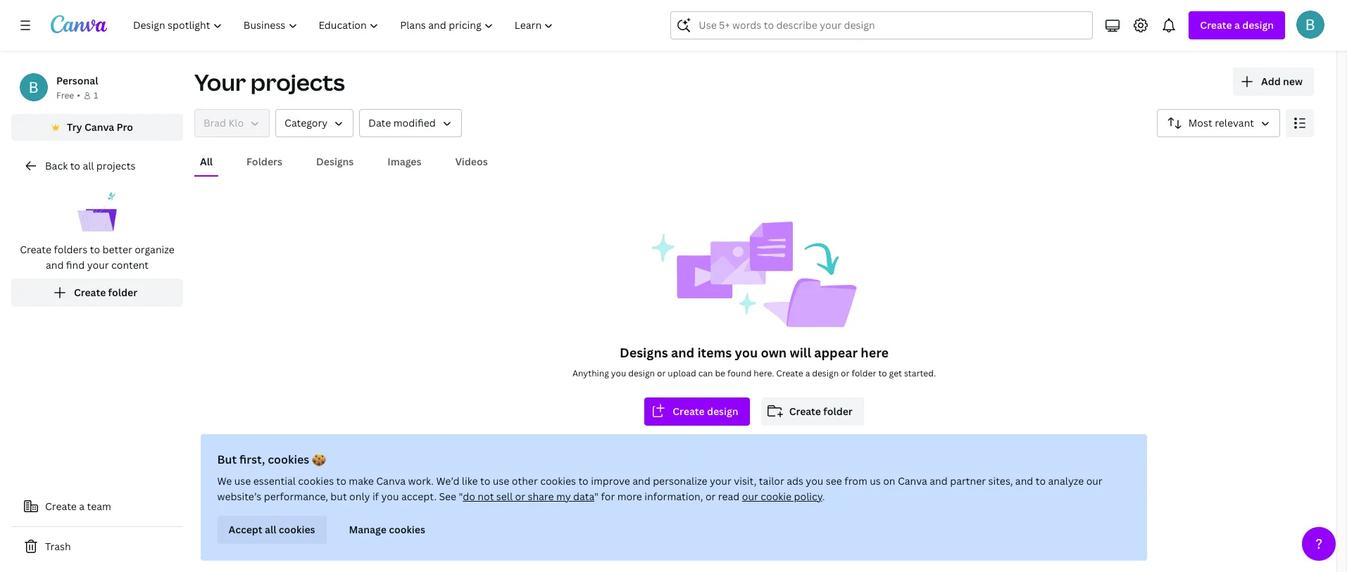 Task type: locate. For each thing, give the bounding box(es) containing it.
use up sell
[[493, 475, 509, 488]]

other
[[512, 475, 538, 488]]

0 vertical spatial folder
[[108, 286, 137, 299]]

0 vertical spatial your
[[87, 258, 109, 272]]

0 horizontal spatial "
[[459, 490, 463, 504]]

folders
[[247, 155, 282, 168]]

1 horizontal spatial create folder button
[[761, 398, 864, 426]]

designs down category "button"
[[316, 155, 354, 168]]

designs
[[316, 155, 354, 168], [620, 344, 668, 361]]

a inside "dropdown button"
[[1235, 18, 1240, 32]]

started.
[[904, 368, 936, 380]]

None search field
[[671, 11, 1093, 39]]

designs inside button
[[316, 155, 354, 168]]

you right anything at bottom
[[611, 368, 626, 380]]

only
[[349, 490, 370, 504]]

and up upload
[[671, 344, 695, 361]]

a left "team"
[[79, 500, 85, 513]]

but
[[331, 490, 347, 504]]

0 vertical spatial create folder
[[74, 286, 137, 299]]

design left brad klo image
[[1242, 18, 1274, 32]]

use up website's
[[234, 475, 251, 488]]

" right see
[[459, 490, 463, 504]]

folder
[[108, 286, 137, 299], [852, 368, 876, 380], [823, 405, 853, 418]]

or right sell
[[515, 490, 525, 504]]

canva right on
[[898, 475, 927, 488]]

to right like
[[480, 475, 490, 488]]

1 vertical spatial create folder
[[789, 405, 853, 418]]

create folder button down find
[[11, 279, 183, 307]]

or left upload
[[657, 368, 666, 380]]

1 horizontal spatial designs
[[620, 344, 668, 361]]

website's
[[217, 490, 261, 504]]

anything
[[572, 368, 609, 380]]

organize
[[135, 243, 175, 256]]

work.
[[408, 475, 434, 488]]

canva up if
[[376, 475, 406, 488]]

cookie
[[761, 490, 792, 504]]

cookies
[[268, 452, 309, 468], [298, 475, 334, 488], [540, 475, 576, 488], [279, 523, 315, 537], [389, 523, 425, 537]]

and inside the create folders to better organize and find your content
[[46, 258, 64, 272]]

and left find
[[46, 258, 64, 272]]

all right 'back'
[[83, 159, 94, 173]]

your right find
[[87, 258, 109, 272]]

design left upload
[[628, 368, 655, 380]]

to left get
[[878, 368, 887, 380]]

trash link
[[11, 533, 183, 561]]

0 horizontal spatial all
[[83, 159, 94, 173]]

create a design button
[[1189, 11, 1285, 39]]

images
[[388, 155, 421, 168]]

create a team button
[[11, 493, 183, 521]]

designs button
[[311, 149, 359, 175]]

we
[[217, 475, 232, 488]]

essential
[[253, 475, 296, 488]]

your
[[194, 67, 246, 97]]

1 vertical spatial all
[[265, 523, 276, 537]]

0 horizontal spatial designs
[[316, 155, 354, 168]]

we'd
[[436, 475, 459, 488]]

projects up the category
[[251, 67, 345, 97]]

brad klo
[[204, 116, 244, 130]]

folder for the leftmost "create folder" button
[[108, 286, 137, 299]]

videos
[[455, 155, 488, 168]]

1 horizontal spatial our
[[1086, 475, 1103, 488]]

1 use from the left
[[234, 475, 251, 488]]

a for design
[[1235, 18, 1240, 32]]

designs inside designs and items you own will appear here anything you design or upload can be found here. create a design or folder to get started.
[[620, 344, 668, 361]]

create folder button down will
[[761, 398, 864, 426]]

1 vertical spatial projects
[[96, 159, 135, 173]]

you up policy
[[806, 475, 824, 488]]

data
[[573, 490, 594, 504]]

0 horizontal spatial your
[[87, 258, 109, 272]]

1 vertical spatial create folder button
[[761, 398, 864, 426]]

2 vertical spatial a
[[79, 500, 85, 513]]

0 horizontal spatial a
[[79, 500, 85, 513]]

use
[[234, 475, 251, 488], [493, 475, 509, 488]]

sites,
[[988, 475, 1013, 488]]

1 horizontal spatial use
[[493, 475, 509, 488]]

personalize
[[653, 475, 707, 488]]

ads
[[787, 475, 803, 488]]

content
[[111, 258, 149, 272]]

your up read
[[710, 475, 732, 488]]

create folder down appear
[[789, 405, 853, 418]]

2 " from the left
[[594, 490, 599, 504]]

manage
[[349, 523, 386, 537]]

your inside the create folders to better organize and find your content
[[87, 258, 109, 272]]

design down be
[[707, 405, 738, 418]]

our
[[1086, 475, 1103, 488], [742, 490, 758, 504]]

can
[[698, 368, 713, 380]]

folders button
[[241, 149, 288, 175]]

" left for
[[594, 490, 599, 504]]

and right sites, at the bottom right
[[1015, 475, 1033, 488]]

1 vertical spatial designs
[[620, 344, 668, 361]]

"
[[459, 490, 463, 504], [594, 490, 599, 504]]

0 vertical spatial our
[[1086, 475, 1103, 488]]

and
[[46, 258, 64, 272], [671, 344, 695, 361], [633, 475, 651, 488], [930, 475, 948, 488], [1015, 475, 1033, 488]]

all
[[83, 159, 94, 173], [265, 523, 276, 537]]

projects
[[251, 67, 345, 97], [96, 159, 135, 173]]

to left better at left top
[[90, 243, 100, 256]]

1 horizontal spatial all
[[265, 523, 276, 537]]

projects down pro
[[96, 159, 135, 173]]

1 horizontal spatial "
[[594, 490, 599, 504]]

0 vertical spatial create folder button
[[11, 279, 183, 307]]

or
[[657, 368, 666, 380], [841, 368, 850, 380], [515, 490, 525, 504], [706, 490, 716, 504]]

all button
[[194, 149, 218, 175]]

create inside designs and items you own will appear here anything you design or upload can be found here. create a design or folder to get started.
[[776, 368, 803, 380]]

our cookie policy link
[[742, 490, 822, 504]]

create
[[1200, 18, 1232, 32], [20, 243, 51, 256], [74, 286, 106, 299], [776, 368, 803, 380], [673, 405, 705, 418], [789, 405, 821, 418], [45, 500, 77, 513]]

date modified
[[369, 116, 436, 130]]

a down will
[[805, 368, 810, 380]]

add new button
[[1233, 68, 1314, 96]]

create inside create a design "dropdown button"
[[1200, 18, 1232, 32]]

create folder down the create folders to better organize and find your content
[[74, 286, 137, 299]]

1 horizontal spatial a
[[805, 368, 810, 380]]

to up but
[[336, 475, 346, 488]]

pro
[[117, 120, 133, 134]]

back to all projects
[[45, 159, 135, 173]]

0 vertical spatial designs
[[316, 155, 354, 168]]

1 " from the left
[[459, 490, 463, 504]]

cookies up essential at the left bottom of page
[[268, 452, 309, 468]]

folder down appear
[[823, 405, 853, 418]]

1 vertical spatial our
[[742, 490, 758, 504]]

new
[[1283, 75, 1303, 88]]

1 horizontal spatial your
[[710, 475, 732, 488]]

1 vertical spatial folder
[[852, 368, 876, 380]]

all right accept
[[265, 523, 276, 537]]

most relevant
[[1189, 116, 1254, 130]]

0 vertical spatial projects
[[251, 67, 345, 97]]

canva right 'try'
[[84, 120, 114, 134]]

0 horizontal spatial canva
[[84, 120, 114, 134]]

a for team
[[79, 500, 85, 513]]

1 vertical spatial a
[[805, 368, 810, 380]]

create folders to better organize and find your content
[[20, 243, 175, 272]]

and inside designs and items you own will appear here anything you design or upload can be found here. create a design or folder to get started.
[[671, 344, 695, 361]]

2 vertical spatial folder
[[823, 405, 853, 418]]

create folder
[[74, 286, 137, 299], [789, 405, 853, 418]]

us
[[870, 475, 881, 488]]

brad
[[204, 116, 226, 130]]

performance,
[[264, 490, 328, 504]]

folders
[[54, 243, 88, 256]]

cookies up my
[[540, 475, 576, 488]]

our down the visit,
[[742, 490, 758, 504]]

add
[[1261, 75, 1281, 88]]

a inside button
[[79, 500, 85, 513]]

our inside the 'we use essential cookies to make canva work. we'd like to use other cookies to improve and personalize your visit, tailor ads you see from us on canva and partner sites, and to analyze our website's performance, but only if you accept. see "'
[[1086, 475, 1103, 488]]

folder down content
[[108, 286, 137, 299]]

1 horizontal spatial create folder
[[789, 405, 853, 418]]

a up "add new" 'dropdown button'
[[1235, 18, 1240, 32]]

and up 'do not sell or share my data " for more information, or read our cookie policy .'
[[633, 475, 651, 488]]

a
[[1235, 18, 1240, 32], [805, 368, 810, 380], [79, 500, 85, 513]]

create inside the create folders to better organize and find your content
[[20, 243, 51, 256]]

to
[[70, 159, 80, 173], [90, 243, 100, 256], [878, 368, 887, 380], [336, 475, 346, 488], [480, 475, 490, 488], [578, 475, 589, 488], [1036, 475, 1046, 488]]

1 vertical spatial your
[[710, 475, 732, 488]]

own
[[761, 344, 787, 361]]

2 horizontal spatial a
[[1235, 18, 1240, 32]]

do
[[463, 490, 475, 504]]

0 horizontal spatial use
[[234, 475, 251, 488]]

create a design
[[1200, 18, 1274, 32]]

sell
[[496, 490, 513, 504]]

accept all cookies button
[[217, 516, 326, 544]]

folder down here
[[852, 368, 876, 380]]

0 vertical spatial a
[[1235, 18, 1240, 32]]

information,
[[645, 490, 703, 504]]

designs up upload
[[620, 344, 668, 361]]

to left "analyze"
[[1036, 475, 1046, 488]]

all inside button
[[265, 523, 276, 537]]

create design button
[[645, 398, 750, 426]]

our right "analyze"
[[1086, 475, 1103, 488]]



Task type: describe. For each thing, give the bounding box(es) containing it.
cookies down performance,
[[279, 523, 315, 537]]

1
[[94, 89, 98, 101]]

but first, cookies 🍪
[[217, 452, 326, 468]]

improve
[[591, 475, 630, 488]]

try canva pro button
[[11, 114, 183, 141]]

but
[[217, 452, 237, 468]]

to inside the create folders to better organize and find your content
[[90, 243, 100, 256]]

appear
[[814, 344, 858, 361]]

free
[[56, 89, 74, 101]]

you up found
[[735, 344, 758, 361]]

Owner button
[[194, 109, 270, 137]]

accept.
[[401, 490, 437, 504]]

0 horizontal spatial projects
[[96, 159, 135, 173]]

like
[[462, 475, 478, 488]]

back to all projects link
[[11, 152, 183, 180]]

canva inside button
[[84, 120, 114, 134]]

items
[[697, 344, 732, 361]]

do not sell or share my data link
[[463, 490, 594, 504]]

Search search field
[[699, 12, 1065, 39]]

Date modified button
[[359, 109, 462, 137]]

visit,
[[734, 475, 757, 488]]

do not sell or share my data " for more information, or read our cookie policy .
[[463, 490, 825, 504]]

" inside the 'we use essential cookies to make canva work. we'd like to use other cookies to improve and personalize your visit, tailor ads you see from us on canva and partner sites, and to analyze our website's performance, but only if you accept. see "'
[[459, 490, 463, 504]]

create design
[[673, 405, 738, 418]]

see
[[826, 475, 842, 488]]

here
[[861, 344, 889, 361]]

your inside the 'we use essential cookies to make canva work. we'd like to use other cookies to improve and personalize your visit, tailor ads you see from us on canva and partner sites, and to analyze our website's performance, but only if you accept. see "'
[[710, 475, 732, 488]]

design inside "dropdown button"
[[1242, 18, 1274, 32]]

category
[[285, 116, 328, 130]]

Sort by button
[[1157, 109, 1280, 137]]

trash
[[45, 540, 71, 554]]

folder inside designs and items you own will appear here anything you design or upload can be found here. create a design or folder to get started.
[[852, 368, 876, 380]]

here.
[[754, 368, 774, 380]]

and left partner
[[930, 475, 948, 488]]

klo
[[229, 116, 244, 130]]

from
[[845, 475, 867, 488]]

share
[[528, 490, 554, 504]]

more
[[617, 490, 642, 504]]

Category button
[[275, 109, 354, 137]]

images button
[[382, 149, 427, 175]]

to right 'back'
[[70, 159, 80, 173]]

1 horizontal spatial projects
[[251, 67, 345, 97]]

create a team
[[45, 500, 111, 513]]

folder for bottom "create folder" button
[[823, 405, 853, 418]]

2 horizontal spatial canva
[[898, 475, 927, 488]]

but first, cookies 🍪 dialog
[[200, 435, 1147, 561]]

designs and items you own will appear here anything you design or upload can be found here. create a design or folder to get started.
[[572, 344, 936, 380]]

if
[[372, 490, 379, 504]]

try
[[67, 120, 82, 134]]

add new
[[1261, 75, 1303, 88]]

personal
[[56, 74, 98, 87]]

better
[[102, 243, 132, 256]]

1 horizontal spatial canva
[[376, 475, 406, 488]]

to up data
[[578, 475, 589, 488]]

you right if
[[381, 490, 399, 504]]

your projects
[[194, 67, 345, 97]]

designs for designs and items you own will appear here anything you design or upload can be found here. create a design or folder to get started.
[[620, 344, 668, 361]]

a inside designs and items you own will appear here anything you design or upload can be found here. create a design or folder to get started.
[[805, 368, 810, 380]]

all
[[200, 155, 213, 168]]

🍪
[[312, 452, 326, 468]]

on
[[883, 475, 895, 488]]

modified
[[393, 116, 436, 130]]

0 horizontal spatial our
[[742, 490, 758, 504]]

to inside designs and items you own will appear here anything you design or upload can be found here. create a design or folder to get started.
[[878, 368, 887, 380]]

found
[[727, 368, 752, 380]]

manage cookies
[[349, 523, 425, 537]]

my
[[556, 490, 571, 504]]

free •
[[56, 89, 80, 101]]

create inside create design button
[[673, 405, 705, 418]]

videos button
[[450, 149, 493, 175]]

0 vertical spatial all
[[83, 159, 94, 173]]

try canva pro
[[67, 120, 133, 134]]

partner
[[950, 475, 986, 488]]

will
[[790, 344, 811, 361]]

or down appear
[[841, 368, 850, 380]]

read
[[718, 490, 740, 504]]

.
[[822, 490, 825, 504]]

make
[[349, 475, 374, 488]]

create inside create a team button
[[45, 500, 77, 513]]

designs for designs
[[316, 155, 354, 168]]

design down appear
[[812, 368, 839, 380]]

0 horizontal spatial create folder button
[[11, 279, 183, 307]]

for
[[601, 490, 615, 504]]

cookies down 🍪
[[298, 475, 334, 488]]

get
[[889, 368, 902, 380]]

accept all cookies
[[229, 523, 315, 537]]

first,
[[239, 452, 265, 468]]

relevant
[[1215, 116, 1254, 130]]

policy
[[794, 490, 822, 504]]

0 horizontal spatial create folder
[[74, 286, 137, 299]]

back
[[45, 159, 68, 173]]

be
[[715, 368, 725, 380]]

accept
[[229, 523, 262, 537]]

manage cookies button
[[338, 516, 437, 544]]

most
[[1189, 116, 1213, 130]]

team
[[87, 500, 111, 513]]

2 use from the left
[[493, 475, 509, 488]]

design inside button
[[707, 405, 738, 418]]

top level navigation element
[[124, 11, 566, 39]]

•
[[77, 89, 80, 101]]

brad klo image
[[1297, 11, 1325, 39]]

find
[[66, 258, 85, 272]]

or left read
[[706, 490, 716, 504]]

cookies down accept.
[[389, 523, 425, 537]]

not
[[478, 490, 494, 504]]

date
[[369, 116, 391, 130]]

upload
[[668, 368, 696, 380]]

see
[[439, 490, 456, 504]]

tailor
[[759, 475, 784, 488]]



Task type: vqa. For each thing, say whether or not it's contained in the screenshot.
time
no



